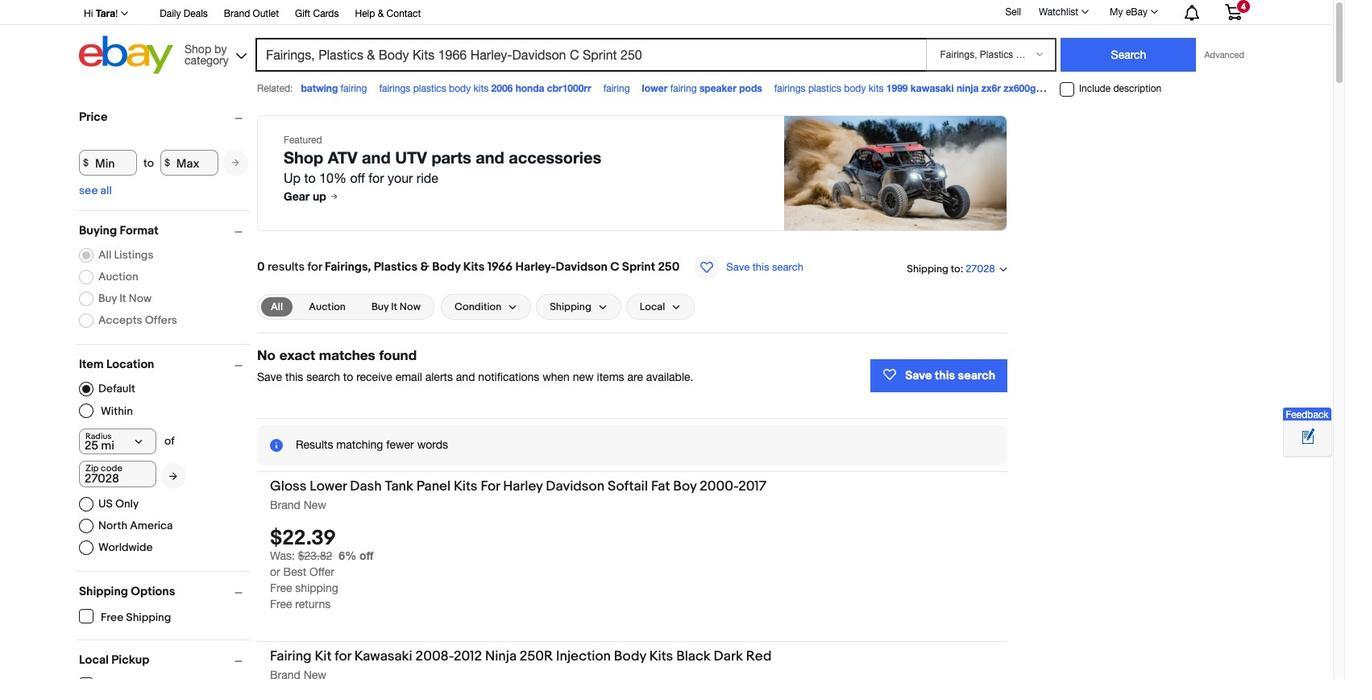 Task type: describe. For each thing, give the bounding box(es) containing it.
worldwide link
[[79, 541, 153, 555]]

help
[[355, 8, 375, 19]]

auction inside auction link
[[309, 301, 346, 313]]

gloss lower dash tank panel kits for harley davidson softail fat boy 2000-2017 brand new
[[270, 479, 767, 512]]

off inside the $22.39 was: $23.82 6% off or best offer free shipping free returns
[[359, 549, 374, 563]]

fewer
[[386, 438, 414, 451]]

3 kits from the left
[[1142, 83, 1157, 94]]

fairings for 2006
[[379, 83, 410, 94]]

body for 2006
[[449, 83, 471, 94]]

c
[[610, 260, 619, 275]]

3 body from the left
[[1118, 83, 1140, 94]]

kits for 2006
[[474, 83, 489, 94]]

it inside $22.39 main content
[[391, 301, 397, 313]]

us only link
[[79, 497, 139, 512]]

fairings plastics body kits
[[1048, 83, 1160, 94]]

buying
[[79, 223, 117, 239]]

contact
[[387, 8, 421, 19]]

Maximum Value in $ text field
[[160, 150, 218, 176]]

utv
[[395, 147, 427, 166]]

shop by category banner
[[75, 0, 1254, 78]]

batwing
[[301, 82, 338, 94]]

harley
[[503, 479, 543, 495]]

results
[[296, 438, 333, 451]]

condition
[[454, 301, 501, 313]]

cbr1000rr
[[547, 82, 591, 94]]

include
[[1079, 83, 1111, 94]]

shipping
[[295, 582, 338, 595]]

shipping for shipping
[[550, 301, 591, 313]]

brand inside "gloss lower dash tank panel kits for harley davidson softail fat boy 2000-2017 brand new"
[[270, 499, 300, 512]]

2008-
[[416, 649, 454, 665]]

cards
[[313, 8, 339, 19]]

2017
[[738, 479, 767, 495]]

to inside featured shop atv and utv parts and accessories up to 10% off for your ride gear up
[[304, 170, 316, 185]]

1999
[[886, 82, 908, 94]]

fairing link
[[603, 83, 630, 94]]

shipping down options on the left bottom of page
[[126, 610, 171, 624]]

apply within filter image
[[169, 471, 177, 482]]

shipping options button
[[79, 584, 250, 600]]

daily deals
[[160, 8, 208, 19]]

plastics
[[374, 260, 418, 275]]

include description
[[1079, 83, 1162, 94]]

matching
[[336, 438, 383, 451]]

matches
[[319, 347, 375, 363]]

save inside no exact matches found save this search to receive email alerts and notifications when new items are available.
[[257, 371, 282, 384]]

ninja
[[485, 649, 517, 665]]

fairing kit for kawasaki 2008-2012 ninja 250r injection body kits black dark red
[[270, 649, 772, 665]]

shop inside shop by category
[[185, 42, 211, 55]]

returns
[[295, 598, 331, 611]]

hi tara !
[[84, 7, 118, 19]]

0 horizontal spatial buy
[[98, 292, 117, 305]]

north america link
[[79, 519, 173, 534]]

search inside no exact matches found save this search to receive email alerts and notifications when new items are available.
[[306, 371, 340, 384]]

no exact matches found save this search to receive email alerts and notifications when new items are available.
[[257, 347, 693, 384]]

4 link
[[1215, 0, 1252, 23]]

notifications
[[478, 371, 539, 384]]

$22.39 main content
[[257, 102, 1007, 679]]

for for kawasaki
[[335, 649, 351, 665]]

black
[[676, 649, 711, 665]]

tank
[[385, 479, 413, 495]]

to right minimum value in $ text field at the left
[[143, 156, 154, 170]]

0 horizontal spatial now
[[129, 292, 152, 305]]

north america
[[98, 519, 173, 533]]

0
[[257, 260, 265, 275]]

help & contact
[[355, 8, 421, 19]]

accessories
[[509, 147, 601, 166]]

see
[[79, 184, 98, 197]]

daily
[[160, 8, 181, 19]]

plastics for 2006
[[413, 83, 446, 94]]

:
[[960, 262, 963, 275]]

honda
[[515, 82, 544, 94]]

body for 1999
[[844, 83, 866, 94]]

featured
[[284, 134, 322, 145]]

3 plastics from the left
[[1082, 83, 1115, 94]]

shop inside featured shop atv and utv parts and accessories up to 10% off for your ride gear up
[[284, 147, 323, 166]]

all listings
[[98, 248, 153, 262]]

27028
[[966, 263, 995, 276]]

0 vertical spatial save this search
[[726, 261, 803, 273]]

auction link
[[299, 297, 355, 317]]

2 horizontal spatial and
[[476, 147, 504, 166]]

davidson inside "gloss lower dash tank panel kits for harley davidson softail fat boy 2000-2017 brand new"
[[546, 479, 605, 495]]

brand outlet link
[[224, 6, 279, 23]]

1 horizontal spatial this
[[753, 261, 769, 273]]

my ebay
[[1110, 6, 1148, 18]]

pickup
[[111, 653, 149, 668]]

0 horizontal spatial save this search button
[[689, 254, 808, 281]]

3 fairings from the left
[[1048, 83, 1079, 94]]

buy it now inside $22.39 main content
[[371, 301, 421, 313]]

watchlist
[[1039, 6, 1078, 18]]

item
[[79, 357, 104, 372]]

harley-
[[515, 260, 556, 275]]

america
[[130, 519, 173, 533]]

my
[[1110, 6, 1123, 18]]

sell link
[[998, 6, 1028, 17]]

receive
[[356, 371, 392, 384]]

default link
[[79, 382, 135, 397]]

local pickup button
[[79, 653, 250, 668]]

0 horizontal spatial buy it now
[[98, 292, 152, 305]]

ninja
[[957, 82, 979, 94]]

north
[[98, 519, 128, 533]]

local pickup
[[79, 653, 149, 668]]

speaker
[[699, 82, 736, 94]]

save for right save this search button
[[905, 368, 932, 383]]

0 horizontal spatial and
[[362, 147, 391, 166]]

fairings plastics body kits 1999 kawasaki ninja zx6r zx600g
[[774, 82, 1036, 94]]

offers
[[145, 313, 177, 327]]

0 vertical spatial kits
[[463, 260, 485, 275]]

shop by category button
[[177, 36, 250, 71]]

All selected text field
[[271, 300, 283, 314]]

all
[[100, 184, 112, 197]]

dash
[[350, 479, 382, 495]]

shipping options
[[79, 584, 175, 600]]

lower
[[310, 479, 347, 495]]

found
[[379, 347, 417, 363]]

fat
[[651, 479, 670, 495]]

1966
[[487, 260, 513, 275]]



Task type: vqa. For each thing, say whether or not it's contained in the screenshot.
$155.99 In-
no



Task type: locate. For each thing, give the bounding box(es) containing it.
shipping up free shipping link
[[79, 584, 128, 600]]

2 vertical spatial kits
[[649, 649, 673, 665]]

1 horizontal spatial buy it now
[[371, 301, 421, 313]]

0 horizontal spatial for
[[307, 260, 322, 275]]

& right plastics
[[420, 260, 429, 275]]

local left pickup
[[79, 653, 109, 668]]

brand left outlet
[[224, 8, 250, 19]]

Minimum Value in $ text field
[[79, 150, 137, 176]]

save this search button
[[689, 254, 808, 281], [870, 359, 1007, 392]]

new
[[304, 499, 326, 512]]

1 horizontal spatial all
[[271, 301, 283, 313]]

0 horizontal spatial shop
[[185, 42, 211, 55]]

to left 27028
[[951, 262, 960, 275]]

tara
[[96, 7, 115, 19]]

body left 1999
[[844, 83, 866, 94]]

0 vertical spatial body
[[432, 260, 461, 275]]

for
[[481, 479, 500, 495]]

1 vertical spatial all
[[271, 301, 283, 313]]

words
[[417, 438, 448, 451]]

1 horizontal spatial and
[[456, 371, 475, 384]]

fairings right batwing fairing
[[379, 83, 410, 94]]

gear
[[284, 189, 310, 203]]

fairing
[[341, 83, 367, 94], [603, 83, 630, 94], [670, 83, 697, 94]]

davidson right harley at the left bottom
[[546, 479, 605, 495]]

off inside featured shop atv and utv parts and accessories up to 10% off for your ride gear up
[[350, 170, 365, 185]]

$
[[83, 157, 89, 169], [164, 157, 170, 169]]

gloss lower dash tank panel kits for harley davidson softail fat boy 2000-2017 heading
[[270, 479, 767, 495]]

1 fairings from the left
[[379, 83, 410, 94]]

0 vertical spatial shop
[[185, 42, 211, 55]]

1 horizontal spatial body
[[844, 83, 866, 94]]

auction down fairings,
[[309, 301, 346, 313]]

2 $ from the left
[[164, 157, 170, 169]]

or
[[270, 566, 280, 579]]

format
[[120, 223, 159, 239]]

for for fairings,
[[307, 260, 322, 275]]

1 horizontal spatial brand
[[270, 499, 300, 512]]

item location
[[79, 357, 154, 372]]

0 horizontal spatial &
[[378, 8, 384, 19]]

kits
[[463, 260, 485, 275], [454, 479, 478, 495], [649, 649, 673, 665]]

1 vertical spatial kits
[[454, 479, 478, 495]]

$ down price dropdown button
[[164, 157, 170, 169]]

within
[[101, 404, 133, 418]]

shipping inside dropdown button
[[550, 301, 591, 313]]

1 horizontal spatial fairings
[[774, 83, 806, 94]]

now
[[129, 292, 152, 305], [400, 301, 421, 313]]

results matching fewer words region
[[257, 426, 1007, 465]]

when
[[543, 371, 570, 384]]

local button
[[626, 294, 695, 320]]

0 results for fairings, plastics & body kits 1966 harley-davidson c sprint 250
[[257, 260, 680, 275]]

fairings,
[[325, 260, 371, 275]]

free
[[270, 582, 292, 595], [270, 598, 292, 611], [101, 610, 124, 624]]

results matching fewer words
[[296, 438, 448, 451]]

body right injection
[[614, 649, 646, 665]]

0 vertical spatial all
[[98, 248, 112, 262]]

item location button
[[79, 357, 250, 372]]

brand inside account navigation
[[224, 8, 250, 19]]

all down results at the left of page
[[271, 301, 283, 313]]

2 fairing from the left
[[603, 83, 630, 94]]

buy inside buy it now link
[[371, 301, 389, 313]]

local
[[640, 301, 665, 313], [79, 653, 109, 668]]

plastics inside fairings plastics body kits 2006 honda cbr1000rr
[[413, 83, 446, 94]]

1 vertical spatial shop
[[284, 147, 323, 166]]

all for all listings
[[98, 248, 112, 262]]

2 fairings from the left
[[774, 83, 806, 94]]

fairings inside fairings plastics body kits 2006 honda cbr1000rr
[[379, 83, 410, 94]]

fairings for 1999
[[774, 83, 806, 94]]

batwing fairing
[[301, 82, 367, 94]]

0 vertical spatial auction
[[98, 270, 138, 284]]

1 body from the left
[[449, 83, 471, 94]]

1 vertical spatial save this search button
[[870, 359, 1007, 392]]

2 horizontal spatial kits
[[1142, 83, 1157, 94]]

2 horizontal spatial plastics
[[1082, 83, 1115, 94]]

0 vertical spatial for
[[369, 170, 384, 185]]

0 vertical spatial davidson
[[556, 260, 608, 275]]

shop left by
[[185, 42, 211, 55]]

free down shipping options
[[101, 610, 124, 624]]

daily deals link
[[160, 6, 208, 23]]

2 horizontal spatial this
[[935, 368, 955, 383]]

1 horizontal spatial body
[[614, 649, 646, 665]]

3 fairing from the left
[[670, 83, 697, 94]]

up
[[284, 170, 301, 185]]

ebay
[[1126, 6, 1148, 18]]

1 horizontal spatial plastics
[[808, 83, 841, 94]]

free shipping link
[[79, 609, 172, 624]]

0 horizontal spatial local
[[79, 653, 109, 668]]

0 horizontal spatial save
[[257, 371, 282, 384]]

pods
[[739, 82, 762, 94]]

brand down gloss
[[270, 499, 300, 512]]

0 vertical spatial local
[[640, 301, 665, 313]]

all inside $22.39 main content
[[271, 301, 283, 313]]

1 horizontal spatial &
[[420, 260, 429, 275]]

plastics up utv
[[413, 83, 446, 94]]

fairing inside lower fairing speaker pods
[[670, 83, 697, 94]]

$22.39 was: $23.82 6% off or best offer free shipping free returns
[[270, 526, 374, 611]]

gift
[[295, 8, 310, 19]]

local down sprint
[[640, 301, 665, 313]]

shipping down 'harley-'
[[550, 301, 591, 313]]

1 horizontal spatial kits
[[869, 83, 884, 94]]

to right "up"
[[304, 170, 316, 185]]

fairing kit for kawasaki 2008-2012 ninja 250r injection body kits black dark red heading
[[270, 649, 772, 665]]

it down plastics
[[391, 301, 397, 313]]

0 vertical spatial brand
[[224, 8, 250, 19]]

accepts
[[98, 313, 142, 327]]

& inside account navigation
[[378, 8, 384, 19]]

1 horizontal spatial save this search
[[905, 368, 995, 383]]

0 horizontal spatial search
[[306, 371, 340, 384]]

plastics down my
[[1082, 83, 1115, 94]]

red
[[746, 649, 772, 665]]

kits inside fairings plastics body kits 2006 honda cbr1000rr
[[474, 83, 489, 94]]

default
[[98, 382, 135, 396]]

1 vertical spatial auction
[[309, 301, 346, 313]]

local for local
[[640, 301, 665, 313]]

0 horizontal spatial body
[[449, 83, 471, 94]]

for right results at the left of page
[[307, 260, 322, 275]]

shop by category
[[185, 42, 229, 66]]

to down matches
[[343, 371, 353, 384]]

1 vertical spatial off
[[359, 549, 374, 563]]

0 horizontal spatial fairing
[[341, 83, 367, 94]]

see all
[[79, 184, 112, 197]]

0 horizontal spatial $
[[83, 157, 89, 169]]

gift cards link
[[295, 6, 339, 23]]

kits left black on the bottom of the page
[[649, 649, 673, 665]]

for right kit
[[335, 649, 351, 665]]

parts
[[431, 147, 471, 166]]

for inside featured shop atv and utv parts and accessories up to 10% off for your ride gear up
[[369, 170, 384, 185]]

options
[[131, 584, 175, 600]]

of
[[164, 434, 175, 448]]

and right parts
[[476, 147, 504, 166]]

kits inside "fairings plastics body kits 1999 kawasaki ninja zx6r zx600g"
[[869, 83, 884, 94]]

1 horizontal spatial save this search button
[[870, 359, 1007, 392]]

shipping for shipping to : 27028
[[907, 262, 948, 275]]

0 horizontal spatial body
[[432, 260, 461, 275]]

kit
[[315, 649, 332, 665]]

body right plastics
[[432, 260, 461, 275]]

shipping left :
[[907, 262, 948, 275]]

category
[[185, 54, 229, 66]]

1 vertical spatial save this search
[[905, 368, 995, 383]]

best
[[283, 566, 306, 579]]

kits for 1999
[[869, 83, 884, 94]]

0 vertical spatial off
[[350, 170, 365, 185]]

all down buying
[[98, 248, 112, 262]]

1 horizontal spatial local
[[640, 301, 665, 313]]

1 fairing from the left
[[341, 83, 367, 94]]

save
[[726, 261, 750, 273], [905, 368, 932, 383], [257, 371, 282, 384]]

fairing inside batwing fairing
[[341, 83, 367, 94]]

kits left 1999
[[869, 83, 884, 94]]

fairings inside "fairings plastics body kits 1999 kawasaki ninja zx6r zx600g"
[[774, 83, 806, 94]]

all for all
[[271, 301, 283, 313]]

$ for maximum value in $ text box
[[164, 157, 170, 169]]

1 horizontal spatial for
[[335, 649, 351, 665]]

& right 'help'
[[378, 8, 384, 19]]

kits
[[474, 83, 489, 94], [869, 83, 884, 94], [1142, 83, 1157, 94]]

1 vertical spatial brand
[[270, 499, 300, 512]]

shop atv and utv parts and accessories region
[[257, 115, 1007, 231]]

body inside fairings plastics body kits 2006 honda cbr1000rr
[[449, 83, 471, 94]]

now inside $22.39 main content
[[400, 301, 421, 313]]

shop down featured
[[284, 147, 323, 166]]

outlet
[[253, 8, 279, 19]]

0 horizontal spatial kits
[[474, 83, 489, 94]]

exact
[[279, 347, 315, 363]]

2 vertical spatial for
[[335, 649, 351, 665]]

auction down 'all listings'
[[98, 270, 138, 284]]

only
[[115, 497, 139, 511]]

0 horizontal spatial this
[[285, 371, 303, 384]]

buy down plastics
[[371, 301, 389, 313]]

fairing left lower
[[603, 83, 630, 94]]

2 kits from the left
[[869, 83, 884, 94]]

free left returns
[[270, 598, 292, 611]]

listings
[[114, 248, 153, 262]]

body left 2006
[[449, 83, 471, 94]]

1 horizontal spatial $
[[164, 157, 170, 169]]

related:
[[257, 83, 293, 94]]

and inside no exact matches found save this search to receive email alerts and notifications when new items are available.
[[456, 371, 475, 384]]

1 horizontal spatial it
[[391, 301, 397, 313]]

and right alerts at the left of the page
[[456, 371, 475, 384]]

condition button
[[441, 294, 531, 320]]

!
[[115, 8, 118, 19]]

2 horizontal spatial body
[[1118, 83, 1140, 94]]

0 horizontal spatial plastics
[[413, 83, 446, 94]]

kits right include
[[1142, 83, 1157, 94]]

plastics for 1999
[[808, 83, 841, 94]]

None text field
[[79, 461, 156, 488]]

gloss lower dash tank panel kits for harley davidson softail fat boy 2000-2017 link
[[270, 479, 801, 498]]

&
[[378, 8, 384, 19], [420, 260, 429, 275]]

ride
[[417, 170, 438, 185]]

1 horizontal spatial auction
[[309, 301, 346, 313]]

now down plastics
[[400, 301, 421, 313]]

are
[[627, 371, 643, 384]]

body inside "fairings plastics body kits 1999 kawasaki ninja zx6r zx600g"
[[844, 83, 866, 94]]

shop
[[185, 42, 211, 55], [284, 147, 323, 166]]

buy it now up the accepts
[[98, 292, 152, 305]]

1 horizontal spatial search
[[772, 261, 803, 273]]

2 horizontal spatial fairings
[[1048, 83, 1079, 94]]

$ for minimum value in $ text field at the left
[[83, 157, 89, 169]]

local inside dropdown button
[[640, 301, 665, 313]]

shipping for shipping options
[[79, 584, 128, 600]]

2 body from the left
[[844, 83, 866, 94]]

off right 10%
[[350, 170, 365, 185]]

2 horizontal spatial fairing
[[670, 83, 697, 94]]

results
[[267, 260, 305, 275]]

Search for anything text field
[[258, 39, 923, 70]]

sell
[[1005, 6, 1021, 17]]

1 plastics from the left
[[413, 83, 446, 94]]

plastics left 1999
[[808, 83, 841, 94]]

1 $ from the left
[[83, 157, 89, 169]]

fairing
[[270, 649, 312, 665]]

none submit inside shop by category banner
[[1061, 38, 1196, 72]]

2 plastics from the left
[[808, 83, 841, 94]]

1 horizontal spatial now
[[400, 301, 421, 313]]

10%
[[319, 170, 347, 185]]

shipping inside shipping to : 27028
[[907, 262, 948, 275]]

0 horizontal spatial all
[[98, 248, 112, 262]]

free shipping
[[101, 610, 171, 624]]

0 horizontal spatial save this search
[[726, 261, 803, 273]]

plastics inside "fairings plastics body kits 1999 kawasaki ninja zx6r zx600g"
[[808, 83, 841, 94]]

0 horizontal spatial brand
[[224, 8, 250, 19]]

0 horizontal spatial auction
[[98, 270, 138, 284]]

for left your
[[369, 170, 384, 185]]

now up accepts offers
[[129, 292, 152, 305]]

1 vertical spatial local
[[79, 653, 109, 668]]

fairings right pods
[[774, 83, 806, 94]]

$22.39
[[270, 526, 336, 551]]

2012
[[454, 649, 482, 665]]

location
[[106, 357, 154, 372]]

1 kits from the left
[[474, 83, 489, 94]]

kits left for
[[454, 479, 478, 495]]

save for left save this search button
[[726, 261, 750, 273]]

it up the accepts
[[119, 292, 126, 305]]

fairing for lower
[[670, 83, 697, 94]]

2006
[[491, 82, 513, 94]]

zx6r
[[981, 82, 1001, 94]]

this inside no exact matches found save this search to receive email alerts and notifications when new items are available.
[[285, 371, 303, 384]]

& inside $22.39 main content
[[420, 260, 429, 275]]

lower fairing speaker pods
[[642, 82, 762, 94]]

davidson left c
[[556, 260, 608, 275]]

local for local pickup
[[79, 653, 109, 668]]

2 horizontal spatial save
[[905, 368, 932, 383]]

0 vertical spatial save this search button
[[689, 254, 808, 281]]

2 horizontal spatial for
[[369, 170, 384, 185]]

1 vertical spatial &
[[420, 260, 429, 275]]

1 horizontal spatial fairing
[[603, 83, 630, 94]]

0 vertical spatial &
[[378, 8, 384, 19]]

boy
[[673, 479, 697, 495]]

0 horizontal spatial fairings
[[379, 83, 410, 94]]

alerts
[[425, 371, 453, 384]]

0 horizontal spatial it
[[119, 292, 126, 305]]

this
[[753, 261, 769, 273], [935, 368, 955, 383], [285, 371, 303, 384]]

kits left 1966
[[463, 260, 485, 275]]

$23.82
[[298, 550, 332, 563]]

250
[[658, 260, 680, 275]]

fairing right lower
[[670, 83, 697, 94]]

dark
[[714, 649, 743, 665]]

1 vertical spatial for
[[307, 260, 322, 275]]

free down 'or' on the bottom
[[270, 582, 292, 595]]

kits inside "gloss lower dash tank panel kits for harley davidson softail fat boy 2000-2017 brand new"
[[454, 479, 478, 495]]

1 vertical spatial body
[[614, 649, 646, 665]]

1 horizontal spatial save
[[726, 261, 750, 273]]

2 horizontal spatial search
[[958, 368, 995, 383]]

250r
[[520, 649, 553, 665]]

$ up see
[[83, 157, 89, 169]]

off right 6%
[[359, 549, 374, 563]]

to inside no exact matches found save this search to receive email alerts and notifications when new items are available.
[[343, 371, 353, 384]]

fairing right "batwing"
[[341, 83, 367, 94]]

and up your
[[362, 147, 391, 166]]

1 vertical spatial davidson
[[546, 479, 605, 495]]

kits left 2006
[[474, 83, 489, 94]]

fairings right zx600g
[[1048, 83, 1079, 94]]

1 horizontal spatial shop
[[284, 147, 323, 166]]

all
[[98, 248, 112, 262], [271, 301, 283, 313]]

account navigation
[[75, 0, 1254, 25]]

to inside shipping to : 27028
[[951, 262, 960, 275]]

1 horizontal spatial buy
[[371, 301, 389, 313]]

save this search
[[726, 261, 803, 273], [905, 368, 995, 383]]

body right include
[[1118, 83, 1140, 94]]

buy up the accepts
[[98, 292, 117, 305]]

plastics
[[413, 83, 446, 94], [808, 83, 841, 94], [1082, 83, 1115, 94]]

buy it now down plastics
[[371, 301, 421, 313]]

all link
[[261, 297, 293, 317]]

fairing for batwing
[[341, 83, 367, 94]]

None submit
[[1061, 38, 1196, 72]]



